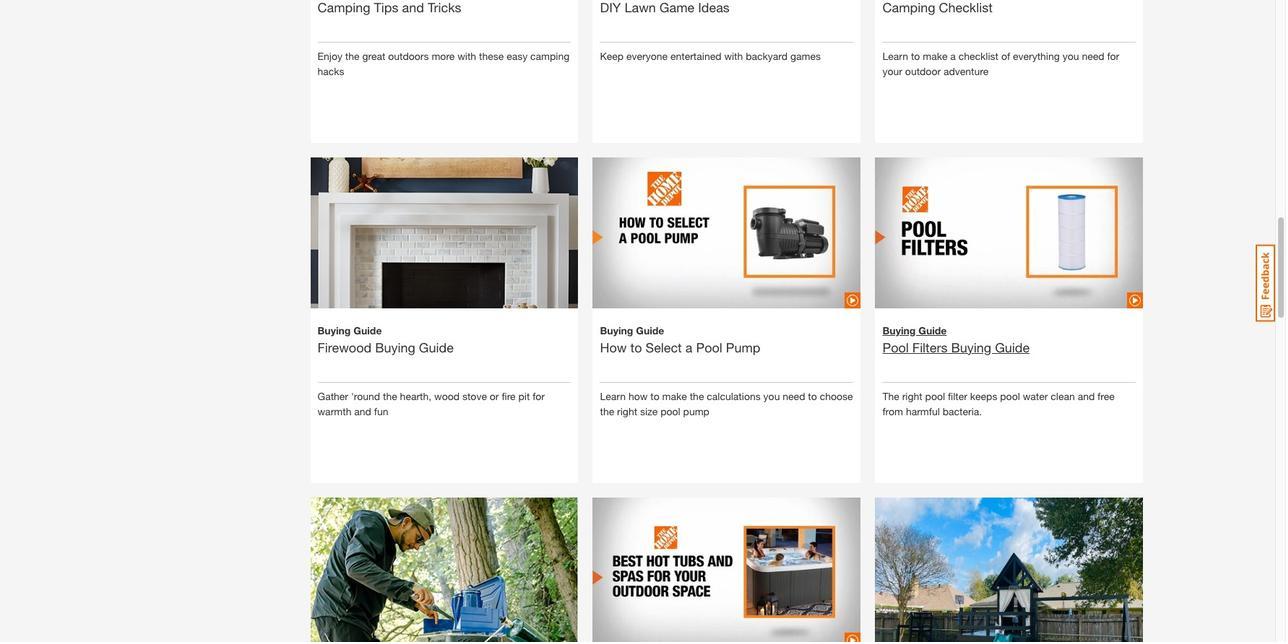 Task type: locate. For each thing, give the bounding box(es) containing it.
a inside 'buying guide how to select a pool pump'
[[686, 339, 693, 355]]

pool left filters
[[883, 339, 909, 355]]

1 horizontal spatial for
[[1108, 50, 1120, 62]]

everyone
[[627, 50, 668, 62]]

guide up "select"
[[636, 324, 665, 337]]

the
[[345, 50, 360, 62], [383, 390, 397, 402], [690, 390, 704, 402], [600, 405, 615, 418]]

for
[[1108, 50, 1120, 62], [533, 390, 545, 402]]

right
[[903, 390, 923, 402], [617, 405, 638, 418]]

to
[[912, 50, 921, 62], [631, 339, 642, 355], [651, 390, 660, 402], [809, 390, 818, 402]]

0 horizontal spatial pool
[[661, 405, 681, 418]]

1 horizontal spatial a
[[951, 50, 956, 62]]

1 horizontal spatial pool
[[883, 339, 909, 355]]

1 vertical spatial and
[[354, 405, 372, 418]]

right inside learn how to make the calculations you need to choose the right size pool pump
[[617, 405, 638, 418]]

1 vertical spatial you
[[764, 390, 780, 402]]

to up outdoor
[[912, 50, 921, 62]]

right down how
[[617, 405, 638, 418]]

great
[[363, 50, 386, 62]]

1 horizontal spatial make
[[923, 50, 948, 62]]

camp cooking gear image
[[311, 473, 579, 643]]

and down 'round
[[354, 405, 372, 418]]

you
[[1063, 50, 1080, 62], [764, 390, 780, 402]]

pool right size
[[661, 405, 681, 418]]

2 pool from the left
[[883, 339, 909, 355]]

right up harmful
[[903, 390, 923, 402]]

0 vertical spatial you
[[1063, 50, 1080, 62]]

pool inside learn how to make the calculations you need to choose the right size pool pump
[[661, 405, 681, 418]]

need
[[1083, 50, 1105, 62], [783, 390, 806, 402]]

make inside 'learn to make a checklist of everything you need for your outdoor adventure'
[[923, 50, 948, 62]]

buying up filters
[[883, 324, 916, 337]]

make up pump
[[663, 390, 687, 402]]

best hot tubs and spas for your outdoor space image
[[593, 473, 861, 643]]

buying inside 'buying guide how to select a pool pump'
[[600, 324, 634, 337]]

pool left 'pump'
[[697, 339, 723, 355]]

learn up your
[[883, 50, 909, 62]]

with inside the enjoy the great outdoors more with these easy camping hacks
[[458, 50, 477, 62]]

learn inside learn how to make the calculations you need to choose the right size pool pump
[[600, 390, 626, 402]]

0 horizontal spatial and
[[354, 405, 372, 418]]

pool filters buying guide image
[[876, 133, 1144, 334]]

a right "select"
[[686, 339, 693, 355]]

pool left water
[[1001, 390, 1021, 402]]

0 horizontal spatial for
[[533, 390, 545, 402]]

the up fun
[[383, 390, 397, 402]]

with left backyard
[[725, 50, 743, 62]]

0 vertical spatial learn
[[883, 50, 909, 62]]

and
[[1078, 390, 1095, 402], [354, 405, 372, 418]]

or
[[490, 390, 499, 402]]

learn for the
[[600, 390, 626, 402]]

guide for to
[[636, 324, 665, 337]]

1 horizontal spatial right
[[903, 390, 923, 402]]

filters
[[913, 339, 948, 355]]

0 horizontal spatial right
[[617, 405, 638, 418]]

you right the everything
[[1063, 50, 1080, 62]]

bacteria.
[[943, 405, 983, 418]]

for inside the gather 'round the hearth, wood stove or fire pit for warmth and fun
[[533, 390, 545, 402]]

fun
[[374, 405, 389, 418]]

need inside learn how to make the calculations you need to choose the right size pool pump
[[783, 390, 806, 402]]

0 horizontal spatial make
[[663, 390, 687, 402]]

the left great
[[345, 50, 360, 62]]

guide up filters
[[919, 324, 947, 337]]

to right how
[[631, 339, 642, 355]]

2 with from the left
[[725, 50, 743, 62]]

learn left how
[[600, 390, 626, 402]]

firewood
[[318, 339, 372, 355]]

games
[[791, 50, 821, 62]]

learn inside 'learn to make a checklist of everything you need for your outdoor adventure'
[[883, 50, 909, 62]]

adventure
[[944, 65, 989, 77]]

1 horizontal spatial with
[[725, 50, 743, 62]]

keep everyone entertained with backyard games
[[600, 50, 821, 62]]

0 horizontal spatial learn
[[600, 390, 626, 402]]

buying up firewood
[[318, 324, 351, 337]]

wood
[[435, 390, 460, 402]]

0 vertical spatial right
[[903, 390, 923, 402]]

upcycled diy playground image
[[876, 473, 1144, 643]]

need left choose
[[783, 390, 806, 402]]

pool
[[926, 390, 946, 402], [1001, 390, 1021, 402], [661, 405, 681, 418]]

0 vertical spatial make
[[923, 50, 948, 62]]

1 horizontal spatial you
[[1063, 50, 1080, 62]]

learn for your
[[883, 50, 909, 62]]

1 horizontal spatial learn
[[883, 50, 909, 62]]

harmful
[[907, 405, 940, 418]]

1 vertical spatial learn
[[600, 390, 626, 402]]

with right more
[[458, 50, 477, 62]]

backyard
[[746, 50, 788, 62]]

0 horizontal spatial with
[[458, 50, 477, 62]]

a
[[951, 50, 956, 62], [686, 339, 693, 355]]

make up outdoor
[[923, 50, 948, 62]]

buying right firewood
[[375, 339, 416, 355]]

and inside 'the right pool filter keeps pool water clean and free from harmful bacteria.'
[[1078, 390, 1095, 402]]

learn
[[883, 50, 909, 62], [600, 390, 626, 402]]

1 vertical spatial right
[[617, 405, 638, 418]]

learn how to make the calculations you need to choose the right size pool pump
[[600, 390, 854, 418]]

the up pump
[[690, 390, 704, 402]]

gather 'round the hearth, wood stove or fire pit for warmth and fun
[[318, 390, 545, 418]]

to inside 'learn to make a checklist of everything you need for your outdoor adventure'
[[912, 50, 921, 62]]

checklist
[[959, 50, 999, 62]]

easy
[[507, 50, 528, 62]]

buying for how
[[600, 324, 634, 337]]

choose
[[820, 390, 854, 402]]

and left free
[[1078, 390, 1095, 402]]

guide up firewood
[[354, 324, 382, 337]]

everything
[[1014, 50, 1060, 62]]

1 horizontal spatial need
[[1083, 50, 1105, 62]]

buying up how
[[600, 324, 634, 337]]

0 vertical spatial a
[[951, 50, 956, 62]]

1 vertical spatial for
[[533, 390, 545, 402]]

pool up harmful
[[926, 390, 946, 402]]

for for gather 'round the hearth, wood stove or fire pit for warmth and fun
[[533, 390, 545, 402]]

a up adventure
[[951, 50, 956, 62]]

from
[[883, 405, 904, 418]]

0 horizontal spatial pool
[[697, 339, 723, 355]]

pool
[[697, 339, 723, 355], [883, 339, 909, 355]]

1 vertical spatial make
[[663, 390, 687, 402]]

1 vertical spatial a
[[686, 339, 693, 355]]

0 vertical spatial for
[[1108, 50, 1120, 62]]

you inside learn how to make the calculations you need to choose the right size pool pump
[[764, 390, 780, 402]]

right inside 'the right pool filter keeps pool water clean and free from harmful bacteria.'
[[903, 390, 923, 402]]

guide inside 'buying guide how to select a pool pump'
[[636, 324, 665, 337]]

hearth,
[[400, 390, 432, 402]]

your
[[883, 65, 903, 77]]

guide
[[354, 324, 382, 337], [636, 324, 665, 337], [919, 324, 947, 337], [419, 339, 454, 355], [996, 339, 1030, 355]]

you right calculations at right bottom
[[764, 390, 780, 402]]

keeps
[[971, 390, 998, 402]]

'round
[[351, 390, 380, 402]]

for inside 'learn to make a checklist of everything you need for your outdoor adventure'
[[1108, 50, 1120, 62]]

1 horizontal spatial and
[[1078, 390, 1095, 402]]

enjoy
[[318, 50, 343, 62]]

0 horizontal spatial a
[[686, 339, 693, 355]]

buying for firewood
[[318, 324, 351, 337]]

0 vertical spatial need
[[1083, 50, 1105, 62]]

0 horizontal spatial you
[[764, 390, 780, 402]]

need right the everything
[[1083, 50, 1105, 62]]

more
[[432, 50, 455, 62]]

pool inside 'buying guide how to select a pool pump'
[[697, 339, 723, 355]]

1 with from the left
[[458, 50, 477, 62]]

buying guide pool filters buying guide
[[883, 324, 1030, 355]]

1 pool from the left
[[697, 339, 723, 355]]

1 vertical spatial need
[[783, 390, 806, 402]]

with
[[458, 50, 477, 62], [725, 50, 743, 62]]

make
[[923, 50, 948, 62], [663, 390, 687, 402]]

buying
[[318, 324, 351, 337], [600, 324, 634, 337], [883, 324, 916, 337], [375, 339, 416, 355], [952, 339, 992, 355]]

0 vertical spatial and
[[1078, 390, 1095, 402]]

0 horizontal spatial need
[[783, 390, 806, 402]]



Task type: describe. For each thing, give the bounding box(es) containing it.
how
[[629, 390, 648, 402]]

outdoors
[[388, 50, 429, 62]]

you inside 'learn to make a checklist of everything you need for your outdoor adventure'
[[1063, 50, 1080, 62]]

calculations
[[707, 390, 761, 402]]

the inside the gather 'round the hearth, wood stove or fire pit for warmth and fun
[[383, 390, 397, 402]]

feedback link image
[[1257, 244, 1276, 322]]

guide for filters
[[919, 324, 947, 337]]

make inside learn how to make the calculations you need to choose the right size pool pump
[[663, 390, 687, 402]]

1 horizontal spatial pool
[[926, 390, 946, 402]]

and inside the gather 'round the hearth, wood stove or fire pit for warmth and fun
[[354, 405, 372, 418]]

hacks
[[318, 65, 345, 77]]

to up size
[[651, 390, 660, 402]]

stove
[[463, 390, 487, 402]]

pump
[[684, 405, 710, 418]]

buying guide firewood buying guide
[[318, 324, 454, 355]]

guide up wood in the bottom left of the page
[[419, 339, 454, 355]]

firewood buying guide image
[[311, 133, 579, 401]]

the
[[883, 390, 900, 402]]

filter
[[948, 390, 968, 402]]

guide for buying
[[354, 324, 382, 337]]

how to select a pool pump image
[[593, 133, 861, 334]]

water
[[1023, 390, 1049, 402]]

enjoy the great outdoors more with these easy camping hacks
[[318, 50, 570, 77]]

of
[[1002, 50, 1011, 62]]

the right pool filter keeps pool water clean and free from harmful bacteria.
[[883, 390, 1115, 418]]

buying guide how to select a pool pump
[[600, 324, 761, 355]]

buying for pool
[[883, 324, 916, 337]]

clean
[[1051, 390, 1076, 402]]

free
[[1098, 390, 1115, 402]]

outdoor
[[906, 65, 941, 77]]

fire
[[502, 390, 516, 402]]

the inside the enjoy the great outdoors more with these easy camping hacks
[[345, 50, 360, 62]]

entertained
[[671, 50, 722, 62]]

for for learn to make a checklist of everything you need for your outdoor adventure
[[1108, 50, 1120, 62]]

warmth
[[318, 405, 352, 418]]

pump
[[726, 339, 761, 355]]

buying right filters
[[952, 339, 992, 355]]

these
[[479, 50, 504, 62]]

the left size
[[600, 405, 615, 418]]

to inside 'buying guide how to select a pool pump'
[[631, 339, 642, 355]]

pool inside buying guide pool filters buying guide
[[883, 339, 909, 355]]

learn to make a checklist of everything you need for your outdoor adventure
[[883, 50, 1120, 77]]

need inside 'learn to make a checklist of everything you need for your outdoor adventure'
[[1083, 50, 1105, 62]]

keep
[[600, 50, 624, 62]]

2 horizontal spatial pool
[[1001, 390, 1021, 402]]

guide up water
[[996, 339, 1030, 355]]

to left choose
[[809, 390, 818, 402]]

select
[[646, 339, 682, 355]]

a inside 'learn to make a checklist of everything you need for your outdoor adventure'
[[951, 50, 956, 62]]

camping
[[531, 50, 570, 62]]

pit
[[519, 390, 530, 402]]

gather
[[318, 390, 348, 402]]

size
[[641, 405, 658, 418]]

how
[[600, 339, 627, 355]]



Task type: vqa. For each thing, say whether or not it's contained in the screenshot.
1st 8:00pm from the top of the page
no



